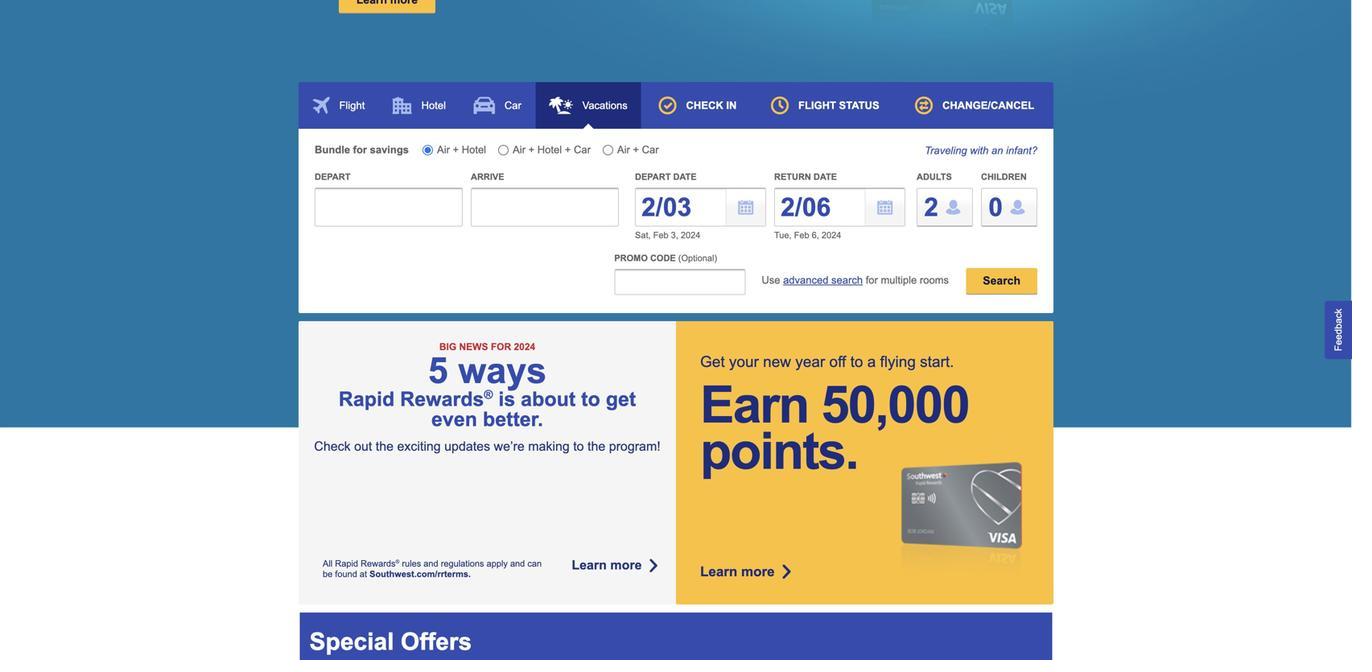Task type: locate. For each thing, give the bounding box(es) containing it.
2 + from the left
[[529, 144, 535, 156]]

0 horizontal spatial feb
[[654, 230, 669, 240]]

+
[[453, 144, 459, 156], [529, 144, 535, 156], [565, 144, 571, 156], [633, 144, 639, 156]]

+ down car button
[[529, 144, 535, 156]]

+ up depart date
[[633, 144, 639, 156]]

feb
[[654, 230, 669, 240], [794, 230, 810, 240]]

air for air + car
[[618, 144, 630, 156]]

depart for depart date
[[635, 172, 671, 182]]

None text field
[[615, 269, 746, 295]]

flight up bundle for savings
[[339, 99, 365, 112]]

flight status
[[799, 99, 880, 112]]

depart date
[[635, 172, 697, 182]]

1 flight from the left
[[339, 99, 365, 112]]

2 air from the left
[[513, 144, 526, 156]]

date
[[814, 172, 837, 182]]

flight button
[[299, 82, 379, 129]]

car up depart date
[[642, 144, 659, 156]]

bundle
[[315, 144, 350, 156]]

0 horizontal spatial car
[[505, 99, 522, 112]]

check
[[686, 99, 724, 112]]

depart for depart
[[315, 172, 351, 182]]

special offers
[[310, 628, 472, 655]]

2024
[[681, 230, 701, 240], [822, 230, 842, 240]]

tab list containing flight
[[299, 82, 1054, 147]]

1 horizontal spatial air
[[513, 144, 526, 156]]

promo code (optional)
[[615, 253, 718, 263]]

air
[[437, 144, 450, 156], [513, 144, 526, 156], [618, 144, 630, 156]]

1 horizontal spatial flight
[[799, 99, 837, 112]]

car down vacations button
[[574, 144, 591, 156]]

depart down the air + car
[[635, 172, 671, 182]]

for
[[353, 144, 367, 156], [866, 274, 878, 286]]

in
[[727, 99, 737, 112]]

1 horizontal spatial hotel
[[462, 144, 486, 156]]

1 air from the left
[[437, 144, 450, 156]]

sat,
[[635, 230, 651, 240]]

+ for air + car
[[633, 144, 639, 156]]

2 feb from the left
[[794, 230, 810, 240]]

0 horizontal spatial flight
[[339, 99, 365, 112]]

4 + from the left
[[633, 144, 639, 156]]

for multiple rooms
[[863, 274, 949, 286]]

6,
[[812, 230, 820, 240]]

+ down 'hotel' button
[[453, 144, 459, 156]]

flight inside "button"
[[799, 99, 837, 112]]

feb left 3,
[[654, 230, 669, 240]]

flight for flight
[[339, 99, 365, 112]]

1 horizontal spatial for
[[866, 274, 878, 286]]

flight left status
[[799, 99, 837, 112]]

hotel up 'arrive'
[[462, 144, 486, 156]]

feb for tue,
[[794, 230, 810, 240]]

depart
[[315, 172, 351, 182], [635, 172, 671, 182]]

air down 'hotel' button
[[437, 144, 450, 156]]

2 flight from the left
[[799, 99, 837, 112]]

for right bundle
[[353, 144, 367, 156]]

0 horizontal spatial depart
[[315, 172, 351, 182]]

+ for air + hotel
[[453, 144, 459, 156]]

feb for sat,
[[654, 230, 669, 240]]

flight
[[339, 99, 365, 112], [799, 99, 837, 112]]

flight status button
[[755, 82, 896, 129]]

air down car button
[[513, 144, 526, 156]]

savings
[[370, 144, 409, 156]]

1 horizontal spatial car
[[574, 144, 591, 156]]

+ down vacations button
[[565, 144, 571, 156]]

multiple
[[881, 274, 917, 286]]

use
[[762, 274, 784, 286]]

1 + from the left
[[453, 144, 459, 156]]

2024 right 6, on the top right of page
[[822, 230, 842, 240]]

air down vacations
[[618, 144, 630, 156]]

2024 right 3,
[[681, 230, 701, 240]]

2024 for tue, feb 6, 2024
[[822, 230, 842, 240]]

feb left 6, on the top right of page
[[794, 230, 810, 240]]

2 depart from the left
[[635, 172, 671, 182]]

depart down bundle
[[315, 172, 351, 182]]

3 + from the left
[[565, 144, 571, 156]]

hotel up air + hotel
[[422, 99, 446, 112]]

2 2024 from the left
[[822, 230, 842, 240]]

special
[[310, 628, 394, 655]]

None text field
[[315, 188, 463, 227], [471, 188, 619, 227], [315, 188, 463, 227], [471, 188, 619, 227]]

1 depart from the left
[[315, 172, 351, 182]]

1 horizontal spatial 2024
[[822, 230, 842, 240]]

None radio
[[498, 145, 509, 155]]

Return date in mm/dd/yyyy format, valid dates from Feb 3, 2024 to Oct 2, 2024. To use a date picker press the down arrow. text field
[[775, 188, 906, 227]]

0 horizontal spatial hotel
[[422, 99, 446, 112]]

0 horizontal spatial 2024
[[681, 230, 701, 240]]

tab list
[[299, 82, 1054, 147]]

Children (Age 2+) text field
[[982, 188, 1038, 227]]

car inside button
[[505, 99, 522, 112]]

date
[[674, 172, 697, 182]]

bundle for savings
[[315, 144, 409, 156]]

None radio
[[423, 145, 433, 155], [603, 145, 614, 155], [423, 145, 433, 155], [603, 145, 614, 155]]

hotel for air + hotel + car
[[538, 144, 562, 156]]

car
[[505, 99, 522, 112], [574, 144, 591, 156], [642, 144, 659, 156]]

flight inside button
[[339, 99, 365, 112]]

code
[[651, 253, 676, 263]]

2 horizontal spatial air
[[618, 144, 630, 156]]

car up "air + hotel + car"
[[505, 99, 522, 112]]

hotel
[[422, 99, 446, 112], [462, 144, 486, 156], [538, 144, 562, 156]]

1 feb from the left
[[654, 230, 669, 240]]

for left multiple
[[866, 274, 878, 286]]

0 vertical spatial for
[[353, 144, 367, 156]]

0 horizontal spatial air
[[437, 144, 450, 156]]

hotel down vacations button
[[538, 144, 562, 156]]

car button
[[460, 82, 536, 129]]

0 horizontal spatial for
[[353, 144, 367, 156]]

1 horizontal spatial depart
[[635, 172, 671, 182]]

adults
[[917, 172, 952, 182]]

1 horizontal spatial feb
[[794, 230, 810, 240]]

2 horizontal spatial hotel
[[538, 144, 562, 156]]

tue,
[[775, 230, 792, 240]]

1 2024 from the left
[[681, 230, 701, 240]]

3 air from the left
[[618, 144, 630, 156]]

return
[[775, 172, 812, 182]]



Task type: vqa. For each thing, say whether or not it's contained in the screenshot.
Search icon
no



Task type: describe. For each thing, give the bounding box(es) containing it.
vacations button
[[536, 82, 641, 129]]

hotel for air + hotel
[[462, 144, 486, 156]]

change/cancel button
[[896, 82, 1054, 129]]

air + hotel
[[437, 144, 486, 156]]

offers
[[401, 628, 472, 655]]

children
[[982, 172, 1027, 182]]

2 horizontal spatial car
[[642, 144, 659, 156]]

change/cancel
[[943, 99, 1035, 112]]

return date
[[775, 172, 837, 182]]

Adults (Age 2+) text field
[[917, 188, 974, 227]]

3,
[[671, 230, 679, 240]]

Depart Date in mm/dd/yyyy format, valid dates from Feb 2, 2024 to Oct 2, 2024. To use a date picker press the down arrow. text field
[[635, 188, 767, 227]]

air + car
[[618, 144, 659, 156]]

1 vertical spatial for
[[866, 274, 878, 286]]

air + hotel + car
[[513, 144, 591, 156]]

rooms
[[920, 274, 949, 286]]

vacations
[[583, 99, 628, 112]]

flight for flight status
[[799, 99, 837, 112]]

check in
[[686, 99, 737, 112]]

2024 for sat, feb 3, 2024
[[681, 230, 701, 240]]

air for air + hotel + car
[[513, 144, 526, 156]]

(optional)
[[679, 253, 718, 263]]

tue, feb 6, 2024
[[775, 230, 842, 240]]

sat, feb 3, 2024
[[635, 230, 701, 240]]

status
[[839, 99, 880, 112]]

hotel inside button
[[422, 99, 446, 112]]

hotel button
[[379, 82, 460, 129]]

promo
[[615, 253, 648, 263]]

+ for air + hotel + car
[[529, 144, 535, 156]]

air for air + hotel
[[437, 144, 450, 156]]

arrive
[[471, 172, 505, 182]]

check in button
[[641, 82, 755, 129]]



